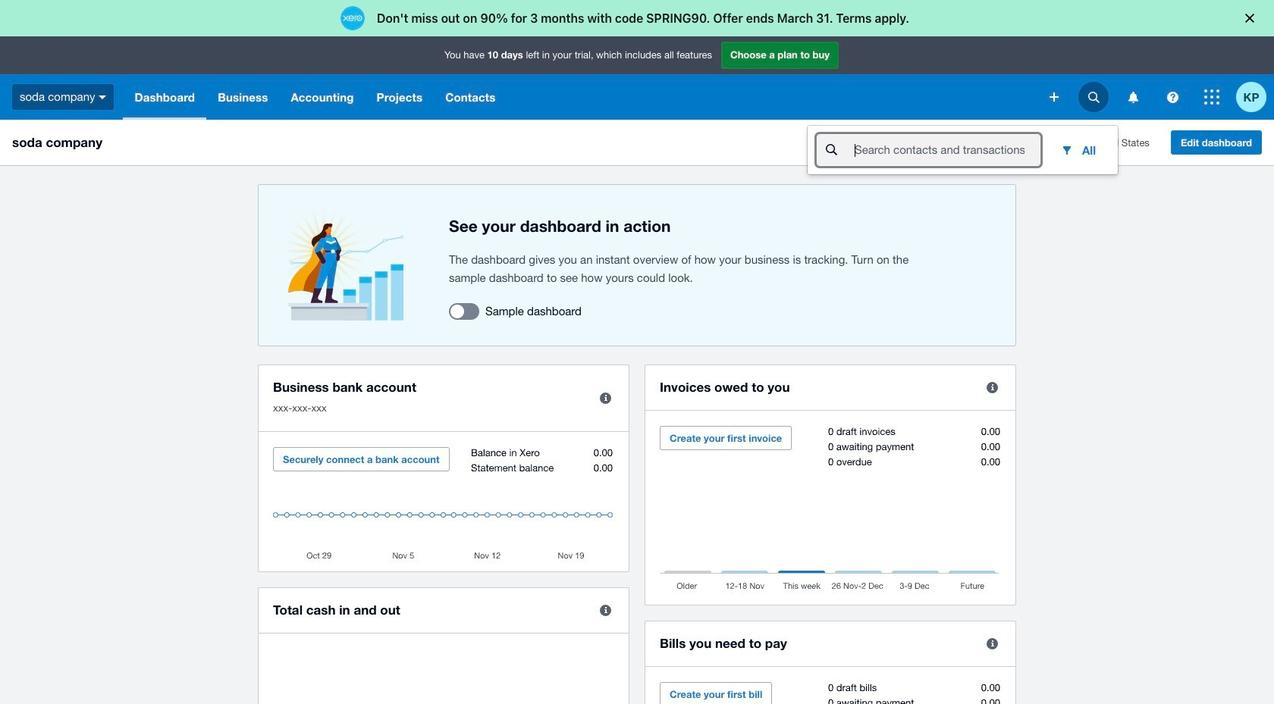 Task type: describe. For each thing, give the bounding box(es) containing it.
cartoon office workers image
[[282, 209, 404, 322]]

empty state bank feed widget with a tooltip explaining the feature. includes a 'securely connect a bank account' button and a data-less flat line graph marking four weekly dates, indicating future account balance tracking. image
[[273, 448, 615, 561]]



Task type: locate. For each thing, give the bounding box(es) containing it.
svg image
[[1205, 90, 1220, 105], [1088, 91, 1100, 103], [1129, 91, 1138, 103], [1167, 91, 1179, 103], [99, 95, 107, 99]]

empty state of the bills widget with a 'create your first bill' button and an unpopulated column graph. image
[[660, 683, 1001, 705]]

Search contacts and transactions search field
[[854, 136, 1040, 165]]

select filter image
[[1055, 138, 1080, 162]]

svg image
[[1050, 93, 1059, 102]]

banner
[[0, 36, 1275, 174]]

group
[[808, 126, 1118, 174]]

dialog
[[0, 0, 1275, 36]]

empty state of the invoices widget with a 'create your first invoice' button and an empty column graph. image
[[660, 426, 1001, 594]]

None search field
[[817, 134, 1040, 166]]



Task type: vqa. For each thing, say whether or not it's contained in the screenshot.
group
yes



